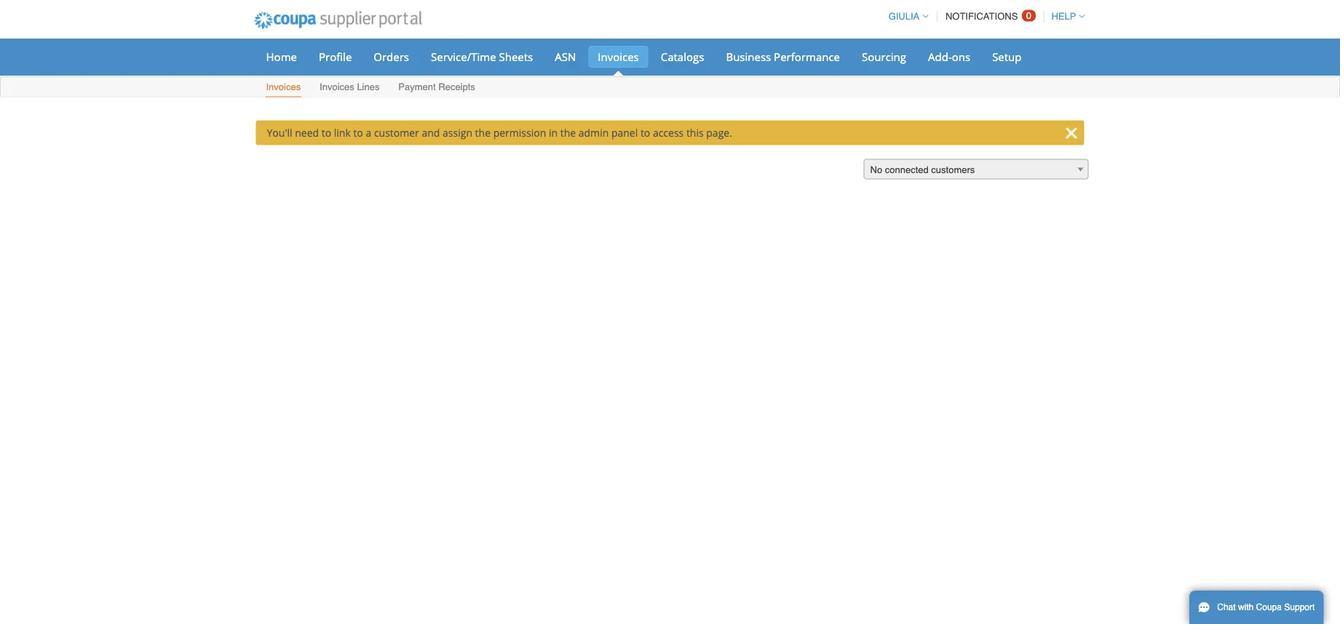 Task type: vqa. For each thing, say whether or not it's contained in the screenshot.
right published
no



Task type: describe. For each thing, give the bounding box(es) containing it.
in
[[549, 126, 558, 140]]

No connected customers field
[[864, 159, 1089, 180]]

customers
[[932, 165, 975, 175]]

performance
[[774, 49, 840, 64]]

3 to from the left
[[641, 126, 650, 140]]

catalogs
[[661, 49, 704, 64]]

business performance
[[726, 49, 840, 64]]

connected
[[885, 165, 929, 175]]

chat with coupa support button
[[1190, 591, 1324, 625]]

panel
[[612, 126, 638, 140]]

chat
[[1218, 603, 1236, 613]]

add-
[[928, 49, 952, 64]]

setup
[[993, 49, 1022, 64]]

this
[[687, 126, 704, 140]]

profile link
[[309, 46, 361, 68]]

you'll need to link to a customer and assign the permission in the admin panel to access this page.
[[267, 126, 732, 140]]

1 the from the left
[[475, 126, 491, 140]]

invoices lines link
[[319, 78, 380, 97]]

giulia
[[889, 11, 920, 22]]

and
[[422, 126, 440, 140]]

ons
[[952, 49, 971, 64]]

access
[[653, 126, 684, 140]]

link
[[334, 126, 351, 140]]

1 to from the left
[[322, 126, 331, 140]]

with
[[1238, 603, 1254, 613]]

payment receipts
[[399, 82, 475, 92]]

invoices lines
[[320, 82, 380, 92]]

home
[[266, 49, 297, 64]]

2 to from the left
[[353, 126, 363, 140]]

orders link
[[364, 46, 419, 68]]

invoices for invoices lines
[[320, 82, 354, 92]]

service/time sheets link
[[422, 46, 543, 68]]

profile
[[319, 49, 352, 64]]

payment
[[399, 82, 436, 92]]

help
[[1052, 11, 1077, 22]]

no
[[870, 165, 883, 175]]

navigation containing notifications 0
[[882, 2, 1085, 31]]

permission
[[493, 126, 546, 140]]

home link
[[257, 46, 307, 68]]

giulia link
[[882, 11, 929, 22]]



Task type: locate. For each thing, give the bounding box(es) containing it.
coupa
[[1256, 603, 1282, 613]]

chat with coupa support
[[1218, 603, 1315, 613]]

invoices link down home link on the left top of page
[[265, 78, 302, 97]]

invoices
[[598, 49, 639, 64], [266, 82, 301, 92], [320, 82, 354, 92]]

add-ons
[[928, 49, 971, 64]]

No connected customers text field
[[865, 160, 1088, 180]]

lines
[[357, 82, 380, 92]]

sheets
[[499, 49, 533, 64]]

1 horizontal spatial to
[[353, 126, 363, 140]]

2 the from the left
[[560, 126, 576, 140]]

0 horizontal spatial invoices
[[266, 82, 301, 92]]

to right panel
[[641, 126, 650, 140]]

the
[[475, 126, 491, 140], [560, 126, 576, 140]]

need
[[295, 126, 319, 140]]

business
[[726, 49, 771, 64]]

invoices down profile link
[[320, 82, 354, 92]]

catalogs link
[[651, 46, 714, 68]]

page.
[[706, 126, 732, 140]]

1 horizontal spatial invoices link
[[589, 46, 649, 68]]

to
[[322, 126, 331, 140], [353, 126, 363, 140], [641, 126, 650, 140]]

sourcing link
[[853, 46, 916, 68]]

payment receipts link
[[398, 78, 476, 97]]

1 horizontal spatial invoices
[[320, 82, 354, 92]]

asn link
[[546, 46, 586, 68]]

invoices right asn
[[598, 49, 639, 64]]

business performance link
[[717, 46, 850, 68]]

help link
[[1045, 11, 1085, 22]]

asn
[[555, 49, 576, 64]]

2 horizontal spatial to
[[641, 126, 650, 140]]

no connected customers
[[870, 165, 975, 175]]

1 horizontal spatial the
[[560, 126, 576, 140]]

2 horizontal spatial invoices
[[598, 49, 639, 64]]

0
[[1027, 10, 1032, 21]]

invoices link right asn link
[[589, 46, 649, 68]]

invoices down home link on the left top of page
[[266, 82, 301, 92]]

to left a
[[353, 126, 363, 140]]

service/time
[[431, 49, 496, 64]]

to left the link
[[322, 126, 331, 140]]

you'll
[[267, 126, 292, 140]]

the right in
[[560, 126, 576, 140]]

service/time sheets
[[431, 49, 533, 64]]

0 horizontal spatial invoices link
[[265, 78, 302, 97]]

navigation
[[882, 2, 1085, 31]]

notifications
[[946, 11, 1018, 22]]

admin
[[579, 126, 609, 140]]

invoices link
[[589, 46, 649, 68], [265, 78, 302, 97]]

the right 'assign'
[[475, 126, 491, 140]]

setup link
[[983, 46, 1031, 68]]

0 horizontal spatial to
[[322, 126, 331, 140]]

support
[[1285, 603, 1315, 613]]

assign
[[443, 126, 473, 140]]

0 vertical spatial invoices link
[[589, 46, 649, 68]]

a
[[366, 126, 372, 140]]

1 vertical spatial invoices link
[[265, 78, 302, 97]]

customer
[[374, 126, 419, 140]]

sourcing
[[862, 49, 907, 64]]

invoices for rightmost invoices link
[[598, 49, 639, 64]]

coupa supplier portal image
[[244, 2, 432, 39]]

invoices for bottommost invoices link
[[266, 82, 301, 92]]

add-ons link
[[919, 46, 980, 68]]

notifications 0
[[946, 10, 1032, 22]]

receipts
[[439, 82, 475, 92]]

orders
[[374, 49, 409, 64]]

0 horizontal spatial the
[[475, 126, 491, 140]]



